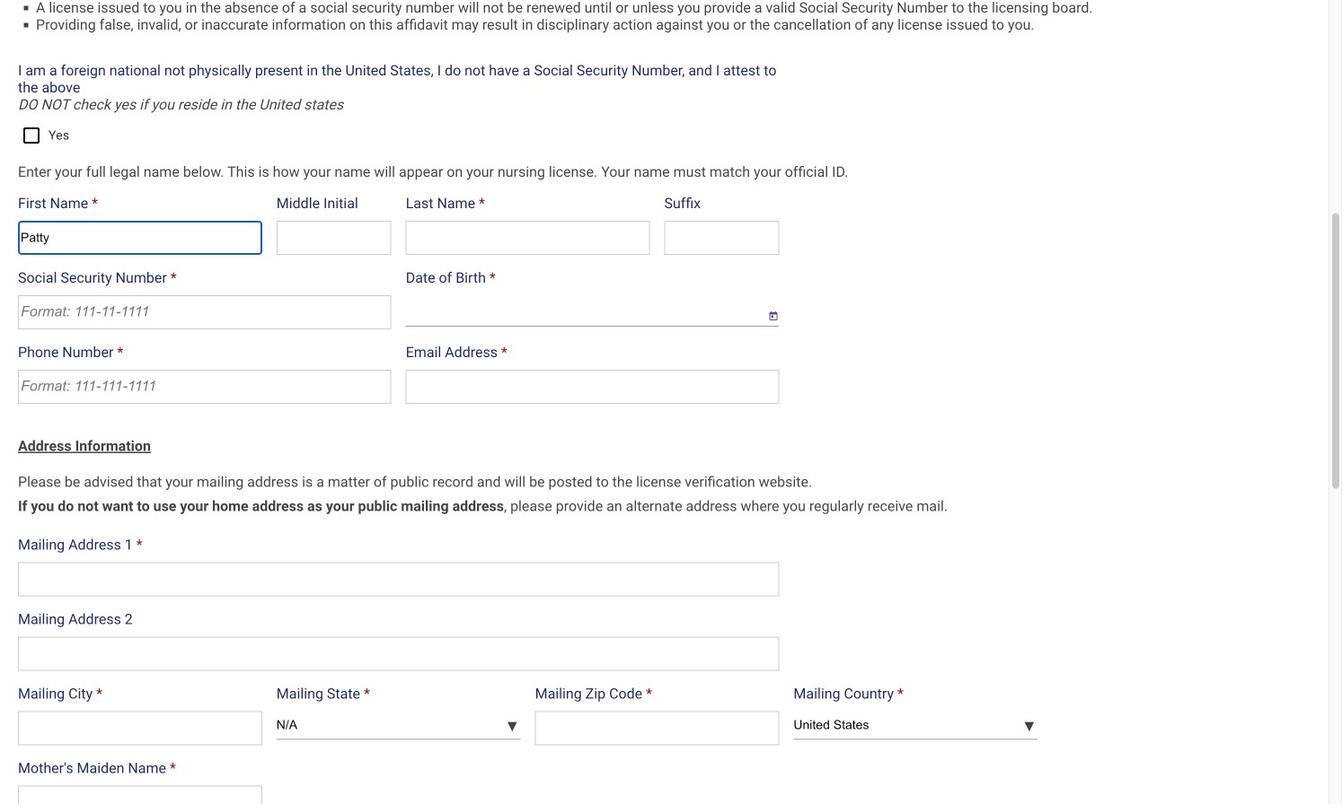 Task type: vqa. For each thing, say whether or not it's contained in the screenshot.
text box
yes



Task type: locate. For each thing, give the bounding box(es) containing it.
None field
[[406, 296, 754, 327]]

None text field
[[18, 221, 262, 255], [406, 221, 650, 255], [664, 221, 779, 255], [406, 370, 779, 404], [18, 637, 779, 672], [535, 712, 779, 746], [18, 221, 262, 255], [406, 221, 650, 255], [664, 221, 779, 255], [406, 370, 779, 404], [18, 637, 779, 672], [535, 712, 779, 746]]

Format: 111-11-1111 text field
[[18, 296, 391, 330]]

None text field
[[276, 221, 391, 255], [18, 563, 779, 597], [18, 712, 262, 746], [18, 787, 262, 805], [276, 221, 391, 255], [18, 563, 779, 597], [18, 712, 262, 746], [18, 787, 262, 805]]

Format: 111-111-1111 text field
[[18, 370, 391, 404]]



